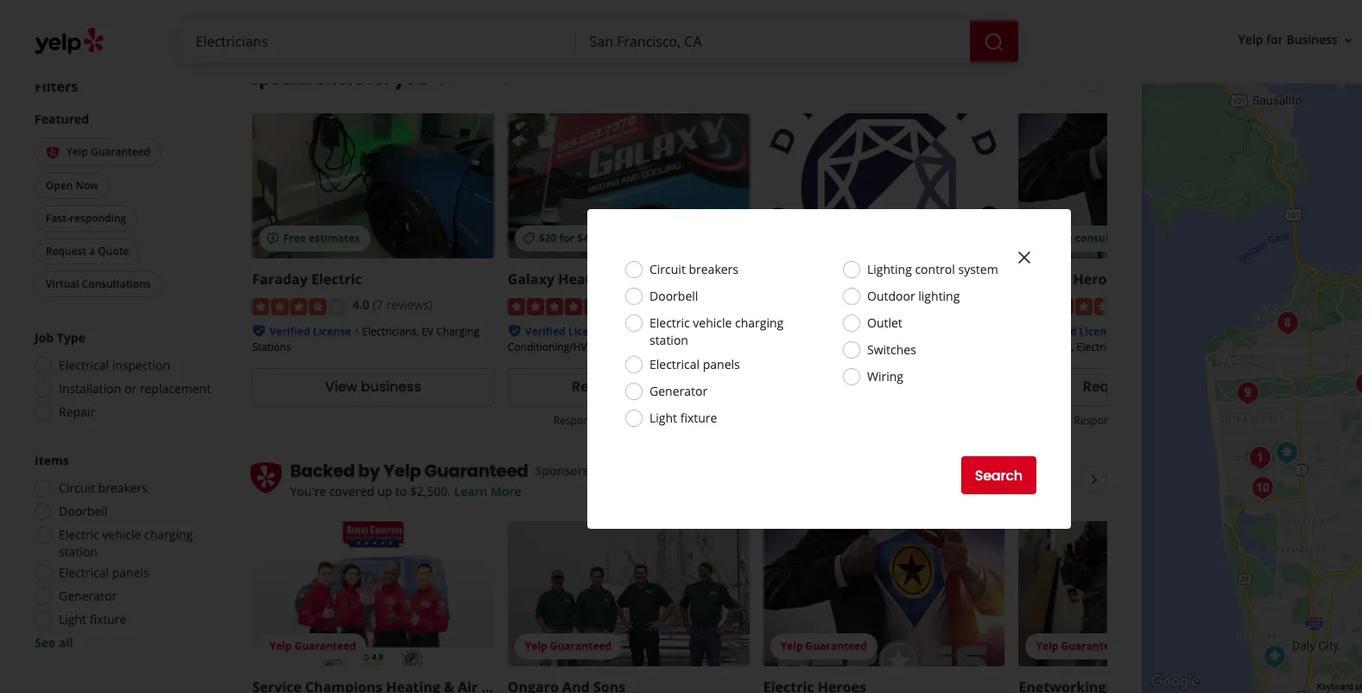 Task type: locate. For each thing, give the bounding box(es) containing it.
request a quote button up responds in about
[[1019, 368, 1261, 406]]

quote down switches
[[899, 377, 941, 397]]

verified up stations
[[270, 324, 310, 339]]

verified license button for electric
[[270, 322, 351, 339]]

faraday electric
[[252, 270, 362, 289]]

4.0 (7 reviews)
[[353, 297, 433, 313]]

1 horizontal spatial electrical panels
[[650, 356, 740, 372]]

electricians, inside electricians, heating & air conditioning/hvac
[[618, 324, 675, 339]]

license up conditioning/hvac
[[569, 324, 607, 339]]

view
[[325, 377, 358, 397]]

2 option group from the top
[[29, 452, 214, 652]]

vehicle
[[693, 315, 732, 331], [102, 526, 141, 543]]

electric vehicle charging station inside option group
[[59, 526, 193, 560]]

1 vertical spatial air
[[728, 324, 741, 339]]

1 horizontal spatial heating
[[677, 324, 715, 339]]

1 electricians, from the left
[[362, 324, 419, 339]]

& inside electricians, heating & air conditioning/hvac
[[718, 324, 725, 339]]

& inside lighting fixtures & equipment, electricians
[[1211, 324, 1219, 339]]

4.8
[[608, 297, 625, 313]]

station inside search dialog
[[650, 332, 689, 348]]

1 horizontal spatial fixture
[[681, 410, 718, 426]]

request a quote
[[46, 244, 129, 258], [572, 377, 685, 397], [828, 377, 941, 397], [1084, 377, 1197, 397]]

yelp for first the yelp guaranteed link from the right
[[1036, 638, 1059, 653]]

0 horizontal spatial fixture
[[90, 611, 126, 627]]

responds in about
[[1074, 413, 1167, 428]]

0 vertical spatial fixture
[[681, 410, 718, 426]]

responds up next image
[[1074, 413, 1122, 428]]

electricians, down 4.0 (7 reviews)
[[362, 324, 419, 339]]

circuit breakers up 4.8 (784 reviews)
[[650, 261, 739, 277]]

0 horizontal spatial light
[[59, 611, 86, 627]]

in for responds in about
[[1125, 413, 1133, 428]]

0 vertical spatial for
[[1267, 31, 1284, 48]]

all
[[59, 634, 73, 651]]

circuit down items on the left bottom
[[59, 480, 95, 496]]

electric
[[311, 270, 362, 289], [1019, 270, 1070, 289], [650, 315, 690, 331], [59, 526, 99, 543]]

1 vertical spatial lighting
[[1129, 324, 1168, 339]]

job
[[35, 329, 54, 346]]

1 horizontal spatial circuit
[[650, 261, 686, 277]]

0 horizontal spatial electricians,
[[362, 324, 419, 339]]

0 horizontal spatial panels
[[112, 564, 149, 581]]

2 responds from the left
[[1074, 413, 1122, 428]]

quote inside the "featured" group
[[98, 244, 129, 258]]

1 horizontal spatial light fixture
[[650, 410, 718, 426]]

1 horizontal spatial reviews)
[[656, 297, 702, 313]]

1 horizontal spatial lighting
[[1129, 324, 1168, 339]]

reviews) for electric
[[386, 297, 433, 313]]

request down switches
[[828, 377, 883, 397]]

2 in from the left
[[1125, 413, 1133, 428]]

1 horizontal spatial light
[[650, 410, 677, 426]]

0 vertical spatial electric vehicle charging station
[[650, 315, 784, 348]]

0 horizontal spatial circuit breakers
[[59, 480, 148, 496]]

0 vertical spatial breakers
[[689, 261, 739, 277]]

1 vertical spatial doorbell
[[59, 503, 107, 519]]

1 horizontal spatial verified license
[[525, 324, 607, 339]]

conditioning,
[[654, 270, 746, 289]]

request up virtual at the left top of page
[[46, 244, 87, 258]]

2 about from the left
[[1136, 413, 1165, 428]]

0 horizontal spatial circuit
[[59, 480, 95, 496]]

1 horizontal spatial electricians,
[[618, 324, 675, 339]]

lighting for control
[[868, 261, 912, 277]]

1 verified license button from the left
[[270, 322, 351, 339]]

1 horizontal spatial verified
[[525, 324, 566, 339]]

electricians, down (784 on the top
[[618, 324, 675, 339]]

2 verified from the left
[[525, 324, 566, 339]]

air down "conditioning," at the top
[[728, 324, 741, 339]]

2 horizontal spatial &
[[1211, 324, 1219, 339]]

electric up 4.0
[[311, 270, 362, 289]]

free up electric heroes link
[[1050, 231, 1073, 246]]

0 horizontal spatial lighting
[[868, 261, 912, 277]]

request a quote up responds in about
[[1084, 377, 1197, 397]]

1 vertical spatial sponsored
[[535, 462, 598, 479]]

0 horizontal spatial station
[[59, 544, 98, 560]]

google image
[[1146, 671, 1203, 693]]

view business
[[325, 377, 421, 397]]

responds left 10 on the left of the page
[[554, 413, 601, 428]]

yelp for third the yelp guaranteed link from left
[[781, 638, 803, 653]]

galaxy heating & air conditioning, solar, electrical link
[[508, 270, 856, 289]]

open
[[46, 178, 73, 193]]

free price estimates from local electricians image
[[909, 0, 996, 21]]

verified license button up conditioning/hvac
[[525, 322, 607, 339]]

galaxy
[[508, 270, 555, 289]]

2 electricians, from the left
[[618, 324, 675, 339]]

1 horizontal spatial charging
[[735, 315, 784, 331]]

sponsored down responds in about 10 minutes
[[535, 462, 598, 479]]

1 free from the left
[[283, 231, 306, 246]]

request a quote button
[[35, 238, 140, 264], [508, 368, 750, 406], [764, 368, 1005, 406], [1019, 368, 1261, 406]]

1 horizontal spatial about
[[1136, 413, 1165, 428]]

mfc electric image
[[1271, 435, 1305, 470]]

circuit up 4.8 (784 reviews)
[[650, 261, 686, 277]]

air up (784 on the top
[[630, 270, 650, 289]]

license for electric
[[313, 324, 351, 339]]

yelp guaranteed for 1st the yelp guaranteed link from the left
[[270, 638, 356, 653]]

quote
[[98, 244, 129, 258], [644, 377, 685, 397], [899, 377, 941, 397], [1155, 377, 1197, 397]]

4.8 star rating image
[[508, 298, 601, 315]]

charging inside option group
[[144, 526, 193, 543]]

request up responds in about 10 minutes
[[572, 377, 628, 397]]

solar,
[[750, 270, 789, 289]]

0 horizontal spatial electric vehicle charging station
[[59, 526, 193, 560]]

yelp guaranteed for first the yelp guaranteed link from the right
[[1036, 638, 1123, 653]]

request inside the "featured" group
[[46, 244, 87, 258]]

heating for electricians,
[[677, 324, 715, 339]]

2 free from the left
[[1050, 231, 1073, 246]]

1 horizontal spatial vehicle
[[693, 315, 732, 331]]

next image
[[1084, 69, 1105, 89]]

1 horizontal spatial breakers
[[689, 261, 739, 277]]

air for electricians,
[[728, 324, 741, 339]]

quote down fixtures
[[1155, 377, 1197, 397]]

0 horizontal spatial license
[[313, 324, 351, 339]]

lighting up outdoor
[[868, 261, 912, 277]]

4.4 star rating image
[[1019, 298, 1113, 315]]

0 vertical spatial heating
[[558, 270, 613, 289]]

verified license button for heating
[[525, 322, 607, 339]]

2 verified license from the left
[[525, 324, 607, 339]]

16 info v2 image
[[500, 72, 513, 86]]

sponsored left 16 info v2 image
[[434, 70, 496, 87]]

0 horizontal spatial electrical panels
[[59, 564, 149, 581]]

guaranteed for third the yelp guaranteed link from left
[[806, 638, 868, 653]]

verified for faraday
[[270, 324, 310, 339]]

map region
[[971, 0, 1363, 693]]

yelp guaranteed for the yelp guaranteed button
[[67, 145, 150, 160]]

heroes
[[1074, 270, 1122, 289]]

license for heating
[[569, 324, 607, 339]]

electrical
[[787, 270, 850, 289], [792, 270, 856, 289], [650, 356, 700, 372], [59, 357, 109, 373], [59, 564, 109, 581]]

doorbell inside option group
[[59, 503, 107, 519]]

electric heroes link
[[1019, 270, 1122, 289]]

electrical panels up all
[[59, 564, 149, 581]]

for left business
[[1267, 31, 1284, 48]]

0 horizontal spatial breakers
[[98, 480, 148, 496]]

vehicle inside option group
[[102, 526, 141, 543]]

1 vertical spatial generator
[[59, 588, 117, 604]]

verified license down the 4 star rating image at the top left of the page
[[270, 324, 351, 339]]

3 verified from the left
[[1036, 324, 1077, 339]]

1 vertical spatial charging
[[144, 526, 193, 543]]

0 vertical spatial light
[[650, 410, 677, 426]]

verified license down '4.4 star rating' image
[[1036, 324, 1118, 339]]

a inside the "featured" group
[[89, 244, 95, 258]]

3 reviews) from the left
[[905, 297, 951, 313]]

lighting
[[868, 261, 912, 277], [1129, 324, 1168, 339]]

2 license from the left
[[569, 324, 607, 339]]

0 vertical spatial electrical panels
[[650, 356, 740, 372]]

electricians down '4.4 star rating' image
[[1077, 339, 1132, 354]]

virtual
[[46, 277, 79, 291]]

None search field
[[182, 21, 1022, 62]]

handyman heroes image
[[1350, 367, 1363, 401]]

up
[[378, 483, 392, 499]]

4.7 (28 reviews)
[[864, 297, 951, 313]]

business
[[1287, 31, 1338, 48]]

for left you
[[368, 67, 391, 91]]

2 horizontal spatial reviews)
[[905, 297, 951, 313]]

request a quote up responds in about 10 minutes
[[572, 377, 685, 397]]

1 horizontal spatial verified license button
[[525, 322, 607, 339]]

outdoor
[[868, 288, 916, 304]]

0 vertical spatial option group
[[29, 329, 214, 426]]

request a quote down switches
[[828, 377, 941, 397]]

reviews) right (28
[[905, 297, 951, 313]]

1 horizontal spatial air
[[728, 324, 741, 339]]

0 horizontal spatial heating
[[558, 270, 613, 289]]

responds in about 10 minutes
[[554, 413, 704, 428]]

fixture
[[681, 410, 718, 426], [90, 611, 126, 627]]

lighting left fixtures
[[1129, 324, 1168, 339]]

a up responds in about
[[1142, 377, 1152, 397]]

electrical panels inside search dialog
[[650, 356, 740, 372]]

more
[[491, 483, 522, 499]]

3 verified license button from the left
[[1036, 322, 1118, 339]]

in down lighting fixtures & equipment, electricians
[[1125, 413, 1133, 428]]

breakers
[[689, 261, 739, 277], [98, 480, 148, 496]]

0 vertical spatial circuit breakers
[[650, 261, 739, 277]]

in
[[604, 413, 613, 428], [1125, 413, 1133, 428]]

open now button
[[35, 173, 110, 199]]

1 in from the left
[[604, 413, 613, 428]]

1 vertical spatial electricians
[[1077, 339, 1132, 354]]

free consultations link
[[1019, 114, 1261, 259]]

1 vertical spatial circuit breakers
[[59, 480, 148, 496]]

2 yelp guaranteed link from the left
[[508, 521, 750, 666]]

yelp inside button
[[67, 145, 88, 160]]

0 horizontal spatial generator
[[59, 588, 117, 604]]

bv electric image
[[1244, 440, 1278, 475], [1244, 440, 1278, 475]]

1 vertical spatial circuit
[[59, 480, 95, 496]]

lighting inside lighting fixtures & equipment, electricians
[[1129, 324, 1168, 339]]

close image
[[1014, 247, 1035, 268]]

bit electrical
[[764, 270, 850, 289]]

for inside "button"
[[1267, 31, 1284, 48]]

electricians, for heating
[[618, 324, 675, 339]]

1 horizontal spatial electricians
[[1077, 339, 1132, 354]]

1 horizontal spatial &
[[718, 324, 725, 339]]

0 horizontal spatial doorbell
[[59, 503, 107, 519]]

deal
[[598, 231, 621, 246]]

generator up all
[[59, 588, 117, 604]]

vehicle inside search dialog
[[693, 315, 732, 331]]

electricians, inside electricians, ev charging stations
[[362, 324, 419, 339]]

covered
[[329, 483, 374, 499]]

guaranteed for the yelp guaranteed button
[[91, 145, 150, 160]]

doorbell
[[650, 288, 699, 304], [59, 503, 107, 519]]

1 verified from the left
[[270, 324, 310, 339]]

request a quote button for galaxy
[[508, 368, 750, 406]]

(784
[[628, 297, 653, 313]]

request
[[46, 244, 87, 258], [572, 377, 628, 397], [828, 377, 883, 397], [1084, 377, 1139, 397]]

electrical panels up minutes
[[650, 356, 740, 372]]

request a quote inside the "featured" group
[[46, 244, 129, 258]]

1 license from the left
[[313, 324, 351, 339]]

electrical panels
[[650, 356, 740, 372], [59, 564, 149, 581]]

verified
[[270, 324, 310, 339], [525, 324, 566, 339], [1036, 324, 1077, 339]]

0 horizontal spatial air
[[630, 270, 650, 289]]

quote up 10 on the left of the page
[[644, 377, 685, 397]]

verified license button
[[270, 322, 351, 339], [525, 322, 607, 339], [1036, 322, 1118, 339]]

verified up equipment,
[[1036, 324, 1077, 339]]

guaranteed inside button
[[91, 145, 150, 160]]

virtual consultations button
[[35, 271, 162, 297]]

1 vertical spatial fixture
[[90, 611, 126, 627]]

1 vertical spatial electric vehicle charging station
[[59, 526, 193, 560]]

0 horizontal spatial &
[[616, 270, 627, 289]]

light fixture
[[650, 410, 718, 426], [59, 611, 126, 627]]

a down switches
[[887, 377, 896, 397]]

yelp for the yelp guaranteed button
[[67, 145, 88, 160]]

panels
[[703, 356, 740, 372], [112, 564, 149, 581]]

& right fixtures
[[1211, 324, 1219, 339]]

responds for responds in about
[[1074, 413, 1122, 428]]

1 horizontal spatial for
[[559, 231, 575, 246]]

1 horizontal spatial in
[[1125, 413, 1133, 428]]

0 horizontal spatial vehicle
[[102, 526, 141, 543]]

in left 10 on the left of the page
[[604, 413, 613, 428]]

request a quote button for bit
[[764, 368, 1005, 406]]

2 horizontal spatial verified license button
[[1036, 322, 1118, 339]]

air inside electricians, heating & air conditioning/hvac
[[728, 324, 741, 339]]

1 about from the left
[[616, 413, 644, 428]]

1 horizontal spatial generator
[[650, 383, 708, 399]]

request for galaxy heating & air conditioning, solar, electrical
[[572, 377, 628, 397]]

yelp for 3rd the yelp guaranteed link from the right
[[525, 638, 548, 653]]

circuit breakers down items on the left bottom
[[59, 480, 148, 496]]

quote up consultations
[[98, 244, 129, 258]]

0 vertical spatial station
[[650, 332, 689, 348]]

installation
[[59, 380, 121, 397]]

1 vertical spatial panels
[[112, 564, 149, 581]]

verified license for heating
[[525, 324, 607, 339]]

1 horizontal spatial sponsored
[[535, 462, 598, 479]]

0 vertical spatial sponsored
[[434, 70, 496, 87]]

verified up conditioning/hvac
[[525, 324, 566, 339]]

1 horizontal spatial responds
[[1074, 413, 1122, 428]]

1 responds from the left
[[554, 413, 601, 428]]

air for galaxy
[[630, 270, 650, 289]]

request a quote for galaxy
[[572, 377, 685, 397]]

outlet
[[868, 315, 903, 331]]

guaranteed
[[91, 145, 150, 160], [295, 638, 356, 653], [550, 638, 612, 653], [806, 638, 868, 653], [1061, 638, 1123, 653]]

0 horizontal spatial verified
[[270, 324, 310, 339]]

quote for galaxy
[[644, 377, 685, 397]]

generator inside option group
[[59, 588, 117, 604]]

reviews) down the galaxy heating & air conditioning, solar, electrical
[[656, 297, 702, 313]]

see all button
[[35, 634, 73, 651]]

0 vertical spatial light fixture
[[650, 410, 718, 426]]

electricians down 4.7 star rating image
[[764, 322, 818, 337]]

1 vertical spatial for
[[368, 67, 391, 91]]

0 horizontal spatial reviews)
[[386, 297, 433, 313]]

request a quote button up responds in about 10 minutes
[[508, 368, 750, 406]]

1 vertical spatial breakers
[[98, 480, 148, 496]]

repair
[[59, 404, 95, 420]]

request a quote for electric
[[1084, 377, 1197, 397]]

1 vertical spatial station
[[59, 544, 98, 560]]

verified license button down '4.4 star rating' image
[[1036, 322, 1118, 339]]

1 yelp guaranteed link from the left
[[252, 521, 494, 666]]

reviews) right (7
[[386, 297, 433, 313]]

1 horizontal spatial electric vehicle charging station
[[650, 315, 784, 348]]

heating inside electricians, heating & air conditioning/hvac
[[677, 324, 715, 339]]

electricians, heating & air conditioning/hvac
[[508, 324, 741, 354]]

request for bit electrical
[[828, 377, 883, 397]]

generator up minutes
[[650, 383, 708, 399]]

in for responds in about 10 minutes
[[604, 413, 613, 428]]

request a quote button down switches
[[764, 368, 1005, 406]]

request up responds in about
[[1084, 377, 1139, 397]]

next image
[[1084, 469, 1105, 490]]

0 vertical spatial vehicle
[[693, 315, 732, 331]]

1 horizontal spatial panels
[[703, 356, 740, 372]]

0 vertical spatial doorbell
[[650, 288, 699, 304]]

1 horizontal spatial circuit breakers
[[650, 261, 739, 277]]

0 horizontal spatial responds
[[554, 413, 601, 428]]

2 horizontal spatial verified license
[[1036, 324, 1118, 339]]

light
[[650, 410, 677, 426], [59, 611, 86, 627]]

responds
[[554, 413, 601, 428], [1074, 413, 1122, 428]]

about
[[616, 413, 644, 428], [1136, 413, 1165, 428]]

a down 'fast-responding' button
[[89, 244, 95, 258]]

verified license up conditioning/hvac
[[525, 324, 607, 339]]

1 horizontal spatial station
[[650, 332, 689, 348]]

0 vertical spatial circuit
[[650, 261, 686, 277]]

2 verified license button from the left
[[525, 322, 607, 339]]

1 option group from the top
[[29, 329, 214, 426]]

circuit inside option group
[[59, 480, 95, 496]]

1 vertical spatial light fixture
[[59, 611, 126, 627]]

16 verified v2 image
[[252, 324, 266, 338]]

0 horizontal spatial light fixture
[[59, 611, 126, 627]]

1 vertical spatial option group
[[29, 452, 214, 652]]

& down "conditioning," at the top
[[718, 324, 725, 339]]

1 vertical spatial vehicle
[[102, 526, 141, 543]]

panels inside option group
[[112, 564, 149, 581]]

1 reviews) from the left
[[386, 297, 433, 313]]

lighting inside search dialog
[[868, 261, 912, 277]]

4.7 star rating image
[[764, 298, 857, 315]]

0 horizontal spatial verified license button
[[270, 322, 351, 339]]

1 horizontal spatial doorbell
[[650, 288, 699, 304]]

heating
[[558, 270, 613, 289], [677, 324, 715, 339]]

license down the 4 star rating image at the top left of the page
[[313, 324, 351, 339]]

1 verified license from the left
[[270, 324, 351, 339]]

electric down 4.8 (784 reviews)
[[650, 315, 690, 331]]

faraday
[[252, 270, 308, 289]]

0 horizontal spatial about
[[616, 413, 644, 428]]

3 verified license from the left
[[1036, 324, 1118, 339]]

(28
[[884, 297, 902, 313]]

electricians, for electric
[[362, 324, 419, 339]]

yelp guaranteed for third the yelp guaranteed link from left
[[781, 638, 868, 653]]

license down '4.4 star rating' image
[[1080, 324, 1118, 339]]

2 horizontal spatial for
[[1267, 31, 1284, 48]]

0 vertical spatial generator
[[650, 383, 708, 399]]

for
[[1267, 31, 1284, 48], [368, 67, 391, 91], [559, 231, 575, 246]]

option group
[[29, 329, 214, 426], [29, 452, 214, 652]]

a up responds in about 10 minutes
[[631, 377, 640, 397]]

option group containing items
[[29, 452, 214, 652]]

0 vertical spatial air
[[630, 270, 650, 289]]

2 reviews) from the left
[[656, 297, 702, 313]]

1 vertical spatial heating
[[677, 324, 715, 339]]

generator inside search dialog
[[650, 383, 708, 399]]

& up 4.8
[[616, 270, 627, 289]]

free right 16 free estimates v2 icon
[[283, 231, 306, 246]]

station
[[650, 332, 689, 348], [59, 544, 98, 560]]

verified license
[[270, 324, 351, 339], [525, 324, 607, 339], [1036, 324, 1118, 339]]

electric down items on the left bottom
[[59, 526, 99, 543]]

heating up 4.8
[[558, 270, 613, 289]]

a
[[89, 244, 95, 258], [631, 377, 640, 397], [887, 377, 896, 397], [1142, 377, 1152, 397]]

request a quote down 'fast-responding' button
[[46, 244, 129, 258]]

yelp guaranteed inside button
[[67, 145, 150, 160]]

1 horizontal spatial free
[[1050, 231, 1073, 246]]

for left $40
[[559, 231, 575, 246]]

0 horizontal spatial free
[[283, 231, 306, 246]]

verified license button down the 4 star rating image at the top left of the page
[[270, 322, 351, 339]]

0 vertical spatial lighting
[[868, 261, 912, 277]]

circuit breakers
[[650, 261, 739, 277], [59, 480, 148, 496]]

heating down 4.8 (784 reviews)
[[677, 324, 715, 339]]



Task type: describe. For each thing, give the bounding box(es) containing it.
yelp guaranteed for 3rd the yelp guaranteed link from the right
[[525, 638, 612, 653]]

guaranteed for first the yelp guaranteed link from the right
[[1061, 638, 1123, 653]]

4.8 (784 reviews)
[[608, 297, 702, 313]]

lighting for fixtures
[[1129, 324, 1168, 339]]

search button
[[961, 456, 1037, 494]]

control
[[915, 261, 956, 277]]

$20
[[539, 231, 557, 246]]

about for responds in about 10 minutes
[[616, 413, 644, 428]]

estimates
[[309, 231, 360, 246]]

circuit breakers inside option group
[[59, 480, 148, 496]]

equipment,
[[1019, 339, 1075, 354]]

search image
[[984, 32, 1005, 52]]

request for electric heroes
[[1084, 377, 1139, 397]]

free estimates link
[[252, 114, 494, 259]]

minutes
[[661, 413, 704, 428]]

0 horizontal spatial electricians
[[764, 322, 818, 337]]

circuit inside search dialog
[[650, 261, 686, 277]]

option group containing job type
[[29, 329, 214, 426]]

light fixture inside option group
[[59, 611, 126, 627]]

see all
[[35, 634, 73, 651]]

bit electrical image
[[1258, 639, 1293, 674]]

sponsored inside backed by yelp guaranteed sponsored you're covered up to $2,500. learn more
[[535, 462, 598, 479]]

4.7
[[864, 297, 881, 313]]

a for galaxy heating & air conditioning, solar, electrical
[[631, 377, 640, 397]]

fixture inside option group
[[90, 611, 126, 627]]

previous image
[[1045, 69, 1065, 89]]

consultations
[[1076, 231, 1146, 246]]

electrical inspection
[[59, 357, 170, 373]]

fixture inside search dialog
[[681, 410, 718, 426]]

lighting control system
[[868, 261, 999, 277]]

0 horizontal spatial for
[[368, 67, 391, 91]]

you
[[394, 67, 427, 91]]

fast-responding button
[[35, 206, 138, 232]]

bit
[[764, 270, 783, 289]]

16 verified v2 image
[[508, 324, 522, 338]]

to
[[396, 483, 407, 499]]

quote for electric
[[1155, 377, 1197, 397]]

4 yelp guaranteed link from the left
[[1019, 521, 1261, 666]]

yelp guaranteed button
[[35, 139, 162, 166]]

request a quote button for electric
[[1019, 368, 1261, 406]]

electricians inside lighting fixtures & equipment, electricians
[[1077, 339, 1132, 354]]

keyboard sh
[[1318, 682, 1363, 691]]

responding
[[70, 211, 126, 226]]

replacement
[[140, 380, 211, 397]]

light fixture inside search dialog
[[650, 410, 718, 426]]

yelp for business
[[1239, 31, 1338, 48]]

wiring
[[868, 368, 904, 385]]

free for free consultations
[[1050, 231, 1073, 246]]

3 yelp guaranteed link from the left
[[764, 521, 1005, 666]]

backed by yelp guaranteed sponsored you're covered up to $2,500. learn more
[[290, 459, 598, 499]]

learn more link
[[454, 483, 522, 499]]

responds for responds in about 10 minutes
[[554, 413, 601, 428]]

business
[[361, 377, 421, 397]]

charging
[[436, 324, 480, 339]]

1 vertical spatial electrical panels
[[59, 564, 149, 581]]

guaranteed for 1st the yelp guaranteed link from the left
[[295, 638, 356, 653]]

search dialog
[[0, 0, 1363, 693]]

outdoor lighting
[[868, 288, 960, 304]]

job type
[[35, 329, 86, 346]]

fast-responding
[[46, 211, 126, 226]]

quote for bit
[[899, 377, 941, 397]]

breakers inside option group
[[98, 480, 148, 496]]

electric vehicle charging station inside search dialog
[[650, 315, 784, 348]]

faraday electric link
[[252, 270, 362, 289]]

(7
[[373, 297, 383, 313]]

general sf image
[[1232, 375, 1266, 410]]

yelp inside "button"
[[1239, 31, 1264, 48]]

consultations
[[82, 277, 151, 291]]

authentic electrical image
[[1246, 471, 1281, 505]]

lighting fixtures & equipment, electricians
[[1019, 324, 1219, 354]]

& for galaxy
[[616, 270, 627, 289]]

galaxy heating & air conditioning, solar, electrical
[[508, 270, 856, 289]]

special
[[249, 67, 312, 91]]

bit electrical link
[[764, 270, 850, 289]]

yelp for 1st the yelp guaranteed link from the left
[[270, 638, 292, 653]]

electricians, ev charging stations
[[252, 324, 480, 354]]

yelp for business button
[[1232, 25, 1363, 56]]

type
[[57, 329, 86, 346]]

by
[[358, 459, 380, 483]]

verified license for electric
[[270, 324, 351, 339]]

fixtures
[[1170, 324, 1209, 339]]

16 yelp guaranteed v2 image
[[46, 146, 60, 160]]

backed
[[290, 459, 355, 483]]

electric inside search dialog
[[650, 315, 690, 331]]

keyboard
[[1318, 682, 1354, 691]]

inspection
[[112, 357, 170, 373]]

you're
[[290, 483, 326, 499]]

bryan poli electrical contractor image
[[1271, 305, 1306, 340]]

circuit breakers inside search dialog
[[650, 261, 739, 277]]

special offers for you
[[249, 67, 427, 91]]

verified for galaxy
[[525, 324, 566, 339]]

16 deal v2 image
[[522, 232, 536, 246]]

fast-
[[46, 211, 70, 226]]

request a quote for bit
[[828, 377, 941, 397]]

lighting
[[919, 288, 960, 304]]

$20 for $40 deal
[[539, 231, 621, 246]]

search
[[975, 465, 1023, 485]]

see
[[35, 634, 56, 651]]

items
[[35, 452, 69, 468]]

electrical inside search dialog
[[650, 356, 700, 372]]

view business link
[[252, 368, 494, 406]]

reviews) for heating
[[656, 297, 702, 313]]

10
[[647, 413, 659, 428]]

filters
[[35, 77, 78, 96]]

$20 for $40 deal link
[[508, 114, 750, 259]]

free consultations
[[1050, 231, 1146, 246]]

featured
[[35, 111, 89, 128]]

request a quote button down 'fast-responding' button
[[35, 238, 140, 264]]

stations
[[252, 339, 291, 354]]

doorbell inside search dialog
[[650, 288, 699, 304]]

learn
[[454, 483, 488, 499]]

breakers inside search dialog
[[689, 261, 739, 277]]

a for electric heroes
[[1142, 377, 1152, 397]]

& for lighting
[[1211, 324, 1219, 339]]

open now
[[46, 178, 99, 193]]

$2,500.
[[410, 483, 451, 499]]

guaranteed for 3rd the yelp guaranteed link from the right
[[550, 638, 612, 653]]

a for bit electrical
[[887, 377, 896, 397]]

charging inside search dialog
[[735, 315, 784, 331]]

0 horizontal spatial sponsored
[[434, 70, 496, 87]]

about for responds in about
[[1136, 413, 1165, 428]]

station inside option group
[[59, 544, 98, 560]]

for for $20
[[559, 231, 575, 246]]

for for yelp
[[1267, 31, 1284, 48]]

electric down close icon at the top of the page
[[1019, 270, 1070, 289]]

yelp guaranteed
[[384, 459, 528, 483]]

conditioning/hvac
[[508, 339, 600, 354]]

free estimates
[[283, 231, 360, 246]]

16 free estimates v2 image
[[266, 232, 280, 246]]

4.0
[[353, 297, 370, 313]]

installation or replacement
[[59, 380, 211, 397]]

light inside search dialog
[[650, 410, 677, 426]]

virtual consultations
[[46, 277, 151, 291]]

featured group
[[31, 111, 214, 301]]

3 license from the left
[[1080, 324, 1118, 339]]

free for free estimates
[[283, 231, 306, 246]]

offers
[[315, 67, 364, 91]]

or
[[124, 380, 137, 397]]

16 chevron down v2 image
[[1342, 33, 1356, 47]]

panels inside search dialog
[[703, 356, 740, 372]]

sh
[[1356, 682, 1363, 691]]

now
[[76, 178, 99, 193]]

switches
[[868, 341, 917, 358]]

electric inside option group
[[59, 526, 99, 543]]

& for electricians,
[[718, 324, 725, 339]]

heating for galaxy
[[558, 270, 613, 289]]

reviews) for electrical
[[905, 297, 951, 313]]

ev
[[422, 324, 434, 339]]

light inside option group
[[59, 611, 86, 627]]

4 star rating image
[[252, 298, 346, 315]]



Task type: vqa. For each thing, say whether or not it's contained in the screenshot.
Galaxy Heating & Air Conditioning, Solar, Electrical
yes



